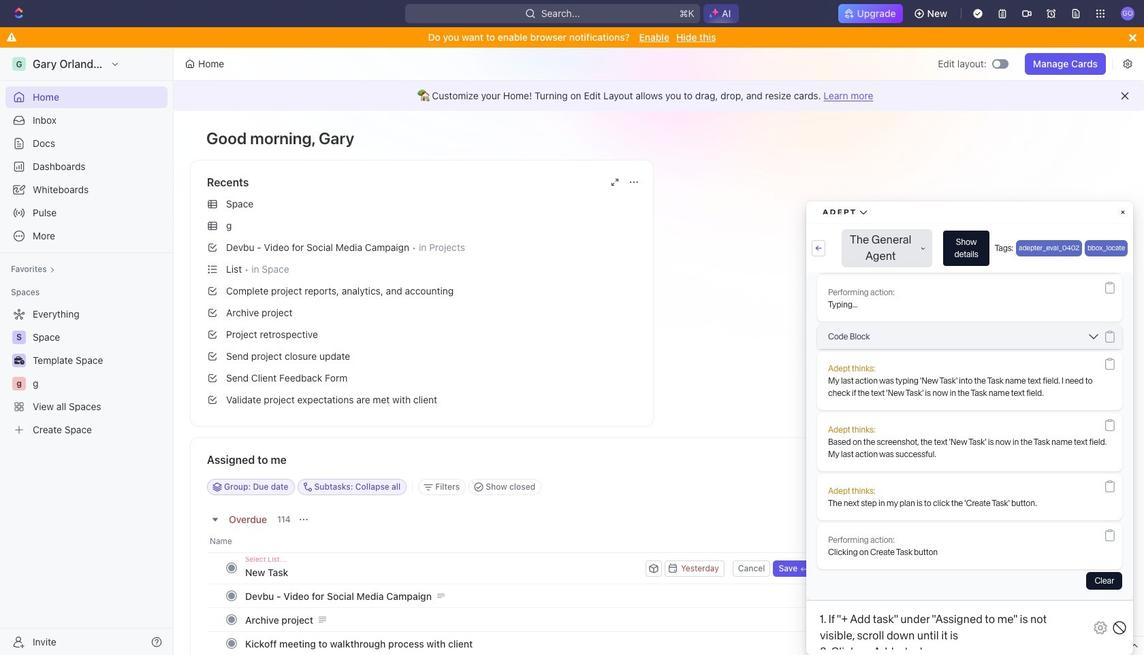 Task type: describe. For each thing, give the bounding box(es) containing it.
sidebar navigation
[[0, 48, 174, 656]]

tree inside the sidebar navigation
[[5, 304, 168, 441]]

checked image
[[1048, 463, 1058, 473]]



Task type: locate. For each thing, give the bounding box(es) containing it.
Task Name text field
[[245, 562, 643, 584]]

tree
[[5, 304, 168, 441]]

Search tasks... text field
[[921, 477, 1057, 498]]

checked element
[[1048, 463, 1058, 473]]

alert
[[174, 81, 1144, 111]]



Task type: vqa. For each thing, say whether or not it's contained in the screenshot.
the rightmost the statuses.
no



